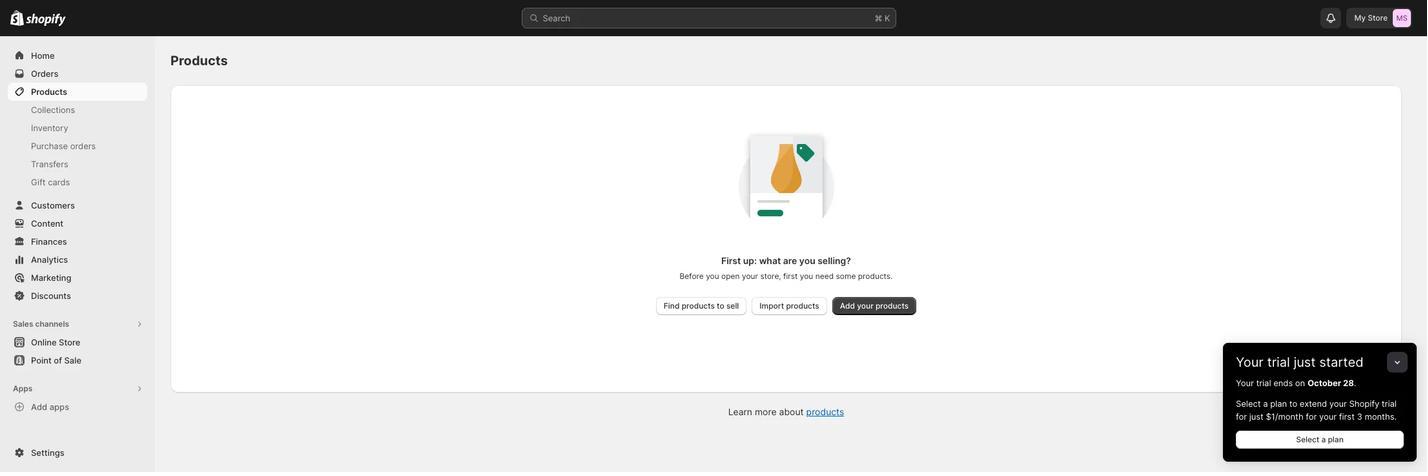 Task type: vqa. For each thing, say whether or not it's contained in the screenshot.
"A" within the Select a plan to extend your Shopify trial for just $1/month for your first 3 months.
yes



Task type: describe. For each thing, give the bounding box(es) containing it.
point of sale
[[31, 355, 81, 366]]

more
[[755, 406, 777, 417]]

sell
[[727, 301, 739, 311]]

online
[[31, 337, 57, 348]]

you left open
[[706, 271, 719, 281]]

discounts
[[31, 291, 71, 301]]

add your products link
[[832, 297, 917, 315]]

learn more about products
[[728, 406, 845, 417]]

import products
[[760, 301, 820, 311]]

just inside your trial just started dropdown button
[[1294, 355, 1316, 370]]

settings link
[[8, 444, 147, 462]]

orders
[[70, 141, 96, 151]]

content link
[[8, 214, 147, 233]]

shopify
[[1350, 399, 1380, 409]]

online store button
[[0, 333, 155, 351]]

my store
[[1355, 13, 1388, 23]]

are
[[783, 255, 797, 266]]

select a plan to extend your shopify trial for just $1/month for your first 3 months.
[[1236, 399, 1397, 422]]

1 horizontal spatial shopify image
[[26, 13, 66, 26]]

finances
[[31, 236, 67, 247]]

0 horizontal spatial products
[[31, 87, 67, 97]]

products inside find products to sell link
[[682, 301, 715, 311]]

purchase
[[31, 141, 68, 151]]

learn
[[728, 406, 753, 417]]

.
[[1354, 378, 1357, 388]]

up:
[[743, 255, 757, 266]]

plan for select a plan
[[1328, 435, 1344, 444]]

my
[[1355, 13, 1366, 23]]

open
[[722, 271, 740, 281]]

ends
[[1274, 378, 1293, 388]]

transfers
[[31, 159, 68, 169]]

plan for select a plan to extend your shopify trial for just $1/month for your first 3 months.
[[1271, 399, 1288, 409]]

just inside select a plan to extend your shopify trial for just $1/month for your first 3 months.
[[1250, 411, 1264, 422]]

sale
[[64, 355, 81, 366]]

point
[[31, 355, 52, 366]]

point of sale link
[[8, 351, 147, 370]]

0 horizontal spatial shopify image
[[10, 10, 24, 26]]

inventory link
[[8, 119, 147, 137]]

need
[[816, 271, 834, 281]]

months.
[[1365, 411, 1397, 422]]

customers link
[[8, 196, 147, 214]]

products.
[[858, 271, 893, 281]]

home
[[31, 50, 55, 61]]

apps button
[[8, 380, 147, 398]]

customers
[[31, 200, 75, 211]]

content
[[31, 218, 63, 229]]

add apps button
[[8, 398, 147, 416]]

search
[[543, 13, 571, 23]]

your trial just started button
[[1223, 343, 1417, 370]]

select for select a plan
[[1297, 435, 1320, 444]]

your for your trial ends on october 28 .
[[1236, 378, 1254, 388]]

your down products.
[[857, 301, 874, 311]]

gift cards
[[31, 177, 70, 187]]

marketing link
[[8, 269, 147, 287]]

your down 'up:'
[[742, 271, 758, 281]]

3
[[1358, 411, 1363, 422]]

gift cards link
[[8, 173, 147, 191]]

your trial just started
[[1236, 355, 1364, 370]]

0 vertical spatial first
[[784, 271, 798, 281]]

to inside select a plan to extend your shopify trial for just $1/month for your first 3 months.
[[1290, 399, 1298, 409]]

a for select a plan to extend your shopify trial for just $1/month for your first 3 months.
[[1264, 399, 1268, 409]]

add apps
[[31, 402, 69, 412]]

started
[[1320, 355, 1364, 370]]

⌘ k
[[875, 13, 890, 23]]

⌘
[[875, 13, 883, 23]]

orders
[[31, 68, 58, 79]]

28
[[1344, 378, 1354, 388]]

selling?
[[818, 255, 851, 266]]

first up: what are you selling?
[[722, 255, 851, 266]]

you left need
[[800, 271, 814, 281]]

my store image
[[1393, 9, 1411, 27]]

of
[[54, 355, 62, 366]]

add for add your products
[[840, 301, 855, 311]]



Task type: locate. For each thing, give the bounding box(es) containing it.
for left $1/month
[[1236, 411, 1247, 422]]

first
[[722, 255, 741, 266]]

trial for just
[[1268, 355, 1291, 370]]

0 horizontal spatial to
[[717, 301, 725, 311]]

0 vertical spatial your
[[1236, 355, 1264, 370]]

plan down select a plan to extend your shopify trial for just $1/month for your first 3 months.
[[1328, 435, 1344, 444]]

select inside select a plan to extend your shopify trial for just $1/month for your first 3 months.
[[1236, 399, 1261, 409]]

inventory
[[31, 123, 68, 133]]

plan up $1/month
[[1271, 399, 1288, 409]]

gift
[[31, 177, 46, 187]]

store
[[1368, 13, 1388, 23], [59, 337, 80, 348]]

apps
[[13, 384, 32, 393]]

transfers link
[[8, 155, 147, 173]]

$1/month
[[1266, 411, 1304, 422]]

products right 'import'
[[786, 301, 820, 311]]

1 vertical spatial store
[[59, 337, 80, 348]]

to up $1/month
[[1290, 399, 1298, 409]]

0 vertical spatial to
[[717, 301, 725, 311]]

1 horizontal spatial to
[[1290, 399, 1298, 409]]

0 horizontal spatial plan
[[1271, 399, 1288, 409]]

discounts link
[[8, 287, 147, 305]]

before
[[680, 271, 704, 281]]

0 horizontal spatial add
[[31, 402, 47, 412]]

on
[[1296, 378, 1306, 388]]

1 vertical spatial a
[[1322, 435, 1326, 444]]

0 horizontal spatial just
[[1250, 411, 1264, 422]]

0 horizontal spatial for
[[1236, 411, 1247, 422]]

you
[[800, 255, 816, 266], [706, 271, 719, 281], [800, 271, 814, 281]]

import products button
[[752, 297, 827, 315]]

select down select a plan to extend your shopify trial for just $1/month for your first 3 months.
[[1297, 435, 1320, 444]]

online store link
[[8, 333, 147, 351]]

your
[[742, 271, 758, 281], [857, 301, 874, 311], [1330, 399, 1347, 409], [1320, 411, 1337, 422]]

0 vertical spatial trial
[[1268, 355, 1291, 370]]

find products to sell
[[664, 301, 739, 311]]

select a plan
[[1297, 435, 1344, 444]]

1 horizontal spatial for
[[1306, 411, 1317, 422]]

0 vertical spatial store
[[1368, 13, 1388, 23]]

settings
[[31, 448, 64, 458]]

1 your from the top
[[1236, 355, 1264, 370]]

1 vertical spatial to
[[1290, 399, 1298, 409]]

before you open your store, first you need some products.
[[680, 271, 893, 281]]

add inside add apps button
[[31, 402, 47, 412]]

a down select a plan to extend your shopify trial for just $1/month for your first 3 months.
[[1322, 435, 1326, 444]]

products link
[[807, 406, 845, 417]]

0 vertical spatial select
[[1236, 399, 1261, 409]]

select
[[1236, 399, 1261, 409], [1297, 435, 1320, 444]]

your for your trial just started
[[1236, 355, 1264, 370]]

sales channels button
[[8, 315, 147, 333]]

0 vertical spatial just
[[1294, 355, 1316, 370]]

select a plan link
[[1236, 431, 1404, 449]]

analytics
[[31, 255, 68, 265]]

apps
[[50, 402, 69, 412]]

2 for from the left
[[1306, 411, 1317, 422]]

you right are
[[800, 255, 816, 266]]

first left 3 at right
[[1340, 411, 1355, 422]]

analytics link
[[8, 251, 147, 269]]

1 vertical spatial select
[[1297, 435, 1320, 444]]

select down your trial ends on october 28 .
[[1236, 399, 1261, 409]]

add for add apps
[[31, 402, 47, 412]]

your trial ends on october 28 .
[[1236, 378, 1357, 388]]

products
[[682, 301, 715, 311], [786, 301, 820, 311], [876, 301, 909, 311], [807, 406, 845, 417]]

marketing
[[31, 273, 71, 283]]

1 vertical spatial your
[[1236, 378, 1254, 388]]

1 horizontal spatial a
[[1322, 435, 1326, 444]]

store for online store
[[59, 337, 80, 348]]

home link
[[8, 47, 147, 65]]

trial
[[1268, 355, 1291, 370], [1257, 378, 1272, 388], [1382, 399, 1397, 409]]

trial for ends
[[1257, 378, 1272, 388]]

a inside select a plan to extend your shopify trial for just $1/month for your first 3 months.
[[1264, 399, 1268, 409]]

trial inside dropdown button
[[1268, 355, 1291, 370]]

add your products
[[840, 301, 909, 311]]

a up $1/month
[[1264, 399, 1268, 409]]

1 horizontal spatial products
[[171, 53, 228, 68]]

sales
[[13, 319, 33, 329]]

a for select a plan
[[1322, 435, 1326, 444]]

1 horizontal spatial first
[[1340, 411, 1355, 422]]

cards
[[48, 177, 70, 187]]

1 vertical spatial plan
[[1328, 435, 1344, 444]]

0 vertical spatial plan
[[1271, 399, 1288, 409]]

2 vertical spatial trial
[[1382, 399, 1397, 409]]

0 horizontal spatial select
[[1236, 399, 1261, 409]]

plan inside select a plan to extend your shopify trial for just $1/month for your first 3 months.
[[1271, 399, 1288, 409]]

0 vertical spatial add
[[840, 301, 855, 311]]

some
[[836, 271, 856, 281]]

for
[[1236, 411, 1247, 422], [1306, 411, 1317, 422]]

0 horizontal spatial store
[[59, 337, 80, 348]]

trial inside select a plan to extend your shopify trial for just $1/month for your first 3 months.
[[1382, 399, 1397, 409]]

to left sell
[[717, 301, 725, 311]]

finances link
[[8, 233, 147, 251]]

a
[[1264, 399, 1268, 409], [1322, 435, 1326, 444]]

store inside button
[[59, 337, 80, 348]]

your down the extend at the bottom of the page
[[1320, 411, 1337, 422]]

1 for from the left
[[1236, 411, 1247, 422]]

sales channels
[[13, 319, 69, 329]]

1 vertical spatial add
[[31, 402, 47, 412]]

0 horizontal spatial a
[[1264, 399, 1268, 409]]

your up your trial ends on october 28 .
[[1236, 355, 1264, 370]]

products right about
[[807, 406, 845, 417]]

1 horizontal spatial select
[[1297, 435, 1320, 444]]

orders link
[[8, 65, 147, 83]]

add inside add your products link
[[840, 301, 855, 311]]

trial up ends on the right bottom of page
[[1268, 355, 1291, 370]]

just
[[1294, 355, 1316, 370], [1250, 411, 1264, 422]]

just left $1/month
[[1250, 411, 1264, 422]]

to inside find products to sell link
[[717, 301, 725, 311]]

your left ends on the right bottom of page
[[1236, 378, 1254, 388]]

just up on
[[1294, 355, 1316, 370]]

find
[[664, 301, 680, 311]]

trial up months.
[[1382, 399, 1397, 409]]

collections
[[31, 105, 75, 115]]

purchase orders link
[[8, 137, 147, 155]]

extend
[[1300, 399, 1328, 409]]

your
[[1236, 355, 1264, 370], [1236, 378, 1254, 388]]

about
[[779, 406, 804, 417]]

online store
[[31, 337, 80, 348]]

0 vertical spatial a
[[1264, 399, 1268, 409]]

1 horizontal spatial plan
[[1328, 435, 1344, 444]]

1 horizontal spatial store
[[1368, 13, 1388, 23]]

1 vertical spatial first
[[1340, 411, 1355, 422]]

2 your from the top
[[1236, 378, 1254, 388]]

find products to sell link
[[656, 297, 747, 315]]

your trial just started element
[[1223, 377, 1417, 462]]

purchase orders
[[31, 141, 96, 151]]

first inside select a plan to extend your shopify trial for just $1/month for your first 3 months.
[[1340, 411, 1355, 422]]

1 vertical spatial products
[[31, 87, 67, 97]]

products inside import products 'button'
[[786, 301, 820, 311]]

products inside add your products link
[[876, 301, 909, 311]]

add down some
[[840, 301, 855, 311]]

products link
[[8, 83, 147, 101]]

point of sale button
[[0, 351, 155, 370]]

first down are
[[784, 271, 798, 281]]

1 vertical spatial just
[[1250, 411, 1264, 422]]

first
[[784, 271, 798, 281], [1340, 411, 1355, 422]]

add left apps
[[31, 402, 47, 412]]

store for my store
[[1368, 13, 1388, 23]]

store right the my
[[1368, 13, 1388, 23]]

what
[[759, 255, 781, 266]]

your down 28
[[1330, 399, 1347, 409]]

for down the extend at the bottom of the page
[[1306, 411, 1317, 422]]

0 vertical spatial products
[[171, 53, 228, 68]]

select for select a plan to extend your shopify trial for just $1/month for your first 3 months.
[[1236, 399, 1261, 409]]

your inside dropdown button
[[1236, 355, 1264, 370]]

store,
[[761, 271, 781, 281]]

collections link
[[8, 101, 147, 119]]

k
[[885, 13, 890, 23]]

1 vertical spatial trial
[[1257, 378, 1272, 388]]

1 horizontal spatial add
[[840, 301, 855, 311]]

products down products.
[[876, 301, 909, 311]]

channels
[[35, 319, 69, 329]]

plan
[[1271, 399, 1288, 409], [1328, 435, 1344, 444]]

october
[[1308, 378, 1342, 388]]

trial left ends on the right bottom of page
[[1257, 378, 1272, 388]]

store up 'sale'
[[59, 337, 80, 348]]

1 horizontal spatial just
[[1294, 355, 1316, 370]]

shopify image
[[10, 10, 24, 26], [26, 13, 66, 26]]

0 horizontal spatial first
[[784, 271, 798, 281]]

import
[[760, 301, 784, 311]]

products right find
[[682, 301, 715, 311]]



